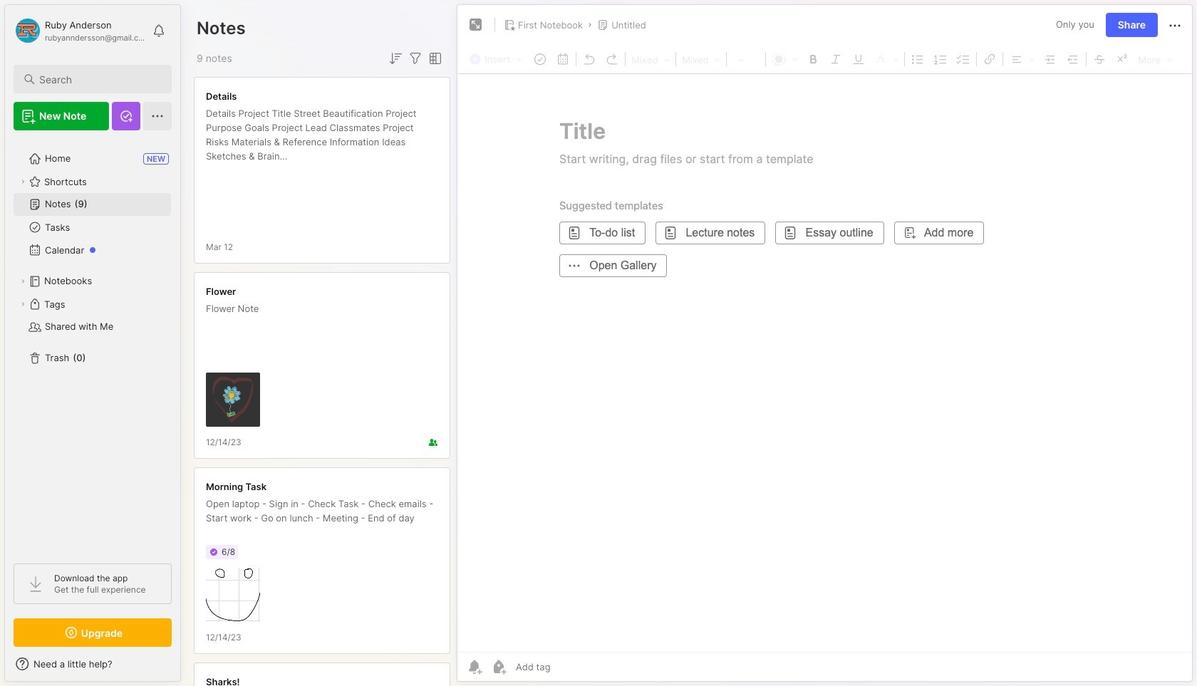Task type: locate. For each thing, give the bounding box(es) containing it.
thumbnail image
[[206, 373, 260, 427], [206, 568, 260, 622]]

More actions field
[[1167, 16, 1184, 34]]

Font size field
[[729, 50, 764, 68]]

highlight image
[[870, 49, 903, 68]]

View options field
[[424, 50, 444, 67]]

Insert field
[[466, 50, 529, 68]]

none search field inside main element
[[39, 71, 159, 88]]

main element
[[0, 0, 185, 686]]

tree inside main element
[[5, 139, 180, 551]]

alignment image
[[1005, 49, 1039, 68]]

Font family field
[[678, 50, 725, 68]]

tree
[[5, 139, 180, 551]]

2 thumbnail image from the top
[[206, 568, 260, 622]]

Add filters field
[[407, 50, 424, 67]]

None search field
[[39, 71, 159, 88]]

font size image
[[729, 50, 764, 68]]

Add tag field
[[515, 661, 622, 674]]

more image
[[1134, 50, 1177, 68]]

Search text field
[[39, 73, 159, 86]]

add a reminder image
[[466, 659, 483, 676]]

1 vertical spatial thumbnail image
[[206, 568, 260, 622]]

expand note image
[[468, 16, 485, 34]]

0 vertical spatial thumbnail image
[[206, 373, 260, 427]]

add tag image
[[490, 659, 508, 676]]

Highlight field
[[870, 49, 903, 68]]



Task type: describe. For each thing, give the bounding box(es) containing it.
expand notebooks image
[[19, 277, 27, 286]]

1 thumbnail image from the top
[[206, 373, 260, 427]]

Note Editor text field
[[458, 73, 1192, 652]]

more actions image
[[1167, 17, 1184, 34]]

font color image
[[768, 49, 802, 68]]

Sort options field
[[387, 50, 404, 67]]

Alignment field
[[1005, 49, 1039, 68]]

Font color field
[[768, 49, 802, 68]]

note window element
[[457, 4, 1193, 686]]

More field
[[1134, 50, 1177, 68]]

add filters image
[[407, 50, 424, 67]]

font family image
[[678, 50, 725, 68]]

heading level image
[[627, 50, 674, 68]]

Heading level field
[[627, 50, 674, 68]]

WHAT'S NEW field
[[5, 653, 180, 676]]

click to collapse image
[[180, 660, 191, 677]]

expand tags image
[[19, 300, 27, 309]]

Account field
[[14, 16, 145, 45]]

insert image
[[466, 50, 529, 68]]



Task type: vqa. For each thing, say whether or not it's contained in the screenshot.
MAIN element
yes



